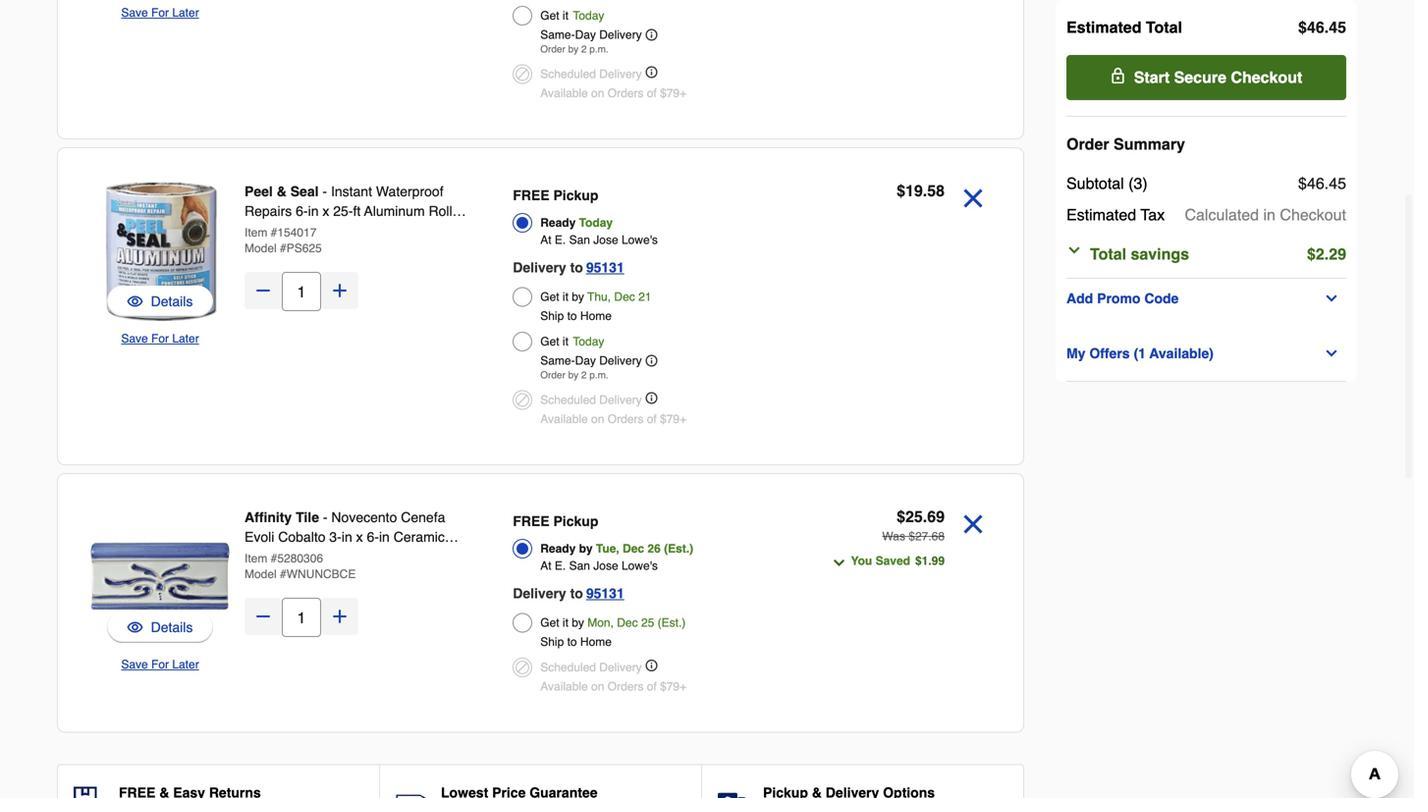 Task type: locate. For each thing, give the bounding box(es) containing it.
ft/
[[377, 549, 388, 565]]

2 lowe's from the top
[[622, 559, 658, 573]]

2 order by 2 p.m. from the top
[[541, 370, 609, 381]]

3 later from the top
[[172, 658, 199, 672]]

.
[[1325, 18, 1329, 36], [1325, 174, 1329, 193], [923, 182, 928, 200], [1325, 245, 1329, 263], [923, 508, 928, 526], [929, 530, 932, 544], [929, 555, 932, 568]]

0 vertical spatial at
[[541, 233, 552, 247]]

1 vertical spatial at e. san jose lowe's
[[541, 559, 658, 573]]

$ 2 . 29
[[1308, 245, 1347, 263]]

affinity
[[245, 510, 292, 526]]

dec left 21
[[614, 290, 635, 304]]

- up cobalto
[[323, 510, 328, 526]]

1 scheduled from the top
[[541, 67, 596, 81]]

3 available on orders of $79+ from the top
[[541, 680, 687, 694]]

0 vertical spatial scheduled delivery
[[541, 67, 642, 81]]

at e. san jose lowe's
[[541, 233, 658, 247], [541, 559, 658, 573]]

1 it from the top
[[563, 9, 569, 23]]

save for later for instant waterproof repairs 6-in x 25-ft aluminum roll flashing
[[121, 332, 199, 346]]

2 info image from the top
[[646, 66, 658, 78]]

for
[[151, 6, 169, 20], [151, 332, 169, 346], [151, 658, 169, 672]]

0 vertical spatial stepper number input field with increment and decrement buttons number field
[[282, 272, 321, 311]]

1 vertical spatial today
[[579, 216, 613, 230]]

free pickup for roll
[[513, 188, 599, 203]]

1 95131 button from the top
[[586, 256, 625, 280]]

quickview image
[[127, 292, 143, 311], [127, 618, 143, 638]]

1 home from the top
[[581, 309, 612, 323]]

95131 button for instant waterproof repairs 6-in x 25-ft aluminum roll flashing
[[586, 256, 625, 280]]

jose down "tue," at the bottom left
[[594, 559, 619, 573]]

available on orders of $79+ for third block icon from the bottom of the page
[[541, 86, 687, 100]]

1 available on orders of $79+ from the top
[[541, 86, 687, 100]]

in down seal
[[308, 203, 319, 219]]

3 info image from the top
[[646, 392, 658, 404]]

1 vertical spatial details
[[151, 620, 193, 636]]

(est.) right mon,
[[658, 616, 686, 630]]

tax
[[1141, 206, 1165, 224]]

scheduled
[[541, 67, 596, 81], [541, 393, 596, 407], [541, 661, 596, 675]]

2 free from the top
[[513, 514, 550, 530]]

1 vertical spatial stepper number input field with increment and decrement buttons number field
[[282, 598, 321, 638]]

2 vertical spatial scheduled delivery
[[541, 661, 642, 675]]

45
[[1329, 18, 1347, 36], [1329, 174, 1347, 193]]

1 remove item image from the top
[[957, 182, 990, 215]]

95131 button up mon,
[[586, 582, 625, 606]]

2 scheduled from the top
[[541, 393, 596, 407]]

46 for estimated total
[[1308, 18, 1325, 36]]

1 vertical spatial x
[[356, 530, 363, 545]]

1 vertical spatial tile
[[301, 549, 323, 565]]

1 e. from the top
[[555, 233, 566, 247]]

1 vertical spatial for
[[151, 332, 169, 346]]

of for third block icon from the bottom of the page
[[647, 86, 657, 100]]

ready for ceramic
[[541, 542, 576, 556]]

0 vertical spatial same-day delivery
[[541, 28, 642, 42]]

1 vertical spatial 45
[[1329, 174, 1347, 193]]

jose
[[594, 233, 619, 247], [594, 559, 619, 573]]

model down bullnose
[[245, 568, 277, 582]]

model inside the item #154017 model #ps625
[[245, 242, 277, 255]]

2 vertical spatial available on orders of $79+
[[541, 680, 687, 694]]

of for first block icon from the bottom
[[647, 680, 657, 694]]

68
[[932, 530, 945, 544]]

2 save for later from the top
[[121, 332, 199, 346]]

0 vertical spatial available on orders of $79+
[[541, 86, 687, 100]]

0 vertical spatial later
[[172, 6, 199, 20]]

affinity tile -
[[245, 510, 331, 526]]

ready up get it by thu, dec 21
[[541, 216, 576, 230]]

item inside the item #154017 model #ps625
[[245, 226, 268, 240]]

2 for from the top
[[151, 332, 169, 346]]

scheduled delivery
[[541, 67, 642, 81], [541, 393, 642, 407], [541, 661, 642, 675]]

chevron down image
[[1067, 243, 1083, 258], [1325, 291, 1340, 307], [1325, 346, 1340, 362], [832, 556, 847, 571]]

add promo code
[[1067, 291, 1179, 307]]

1 horizontal spatial x
[[356, 530, 363, 545]]

x left 25-
[[323, 203, 329, 219]]

ship to home for instant waterproof repairs 6-in x 25-ft aluminum roll flashing
[[541, 309, 612, 323]]

3 block image from the top
[[513, 658, 533, 678]]

46 for subtotal (3)
[[1308, 174, 1325, 193]]

-
[[323, 184, 327, 199], [323, 510, 328, 526]]

3 save for later from the top
[[121, 658, 199, 672]]

total
[[1146, 18, 1183, 36], [1091, 245, 1127, 263]]

remove item image for novecento cenefa evoli cobalto 3-in x 6-in ceramic bullnose tile (0.1-sq. ft/ piece)
[[957, 508, 990, 541]]

$ 19 . 58
[[897, 182, 945, 200]]

0 vertical spatial estimated
[[1067, 18, 1142, 36]]

Stepper number input field with increment and decrement buttons number field
[[282, 272, 321, 311], [282, 598, 321, 638]]

item inside item #5280306 model #wnuncbce
[[245, 552, 268, 566]]

orders
[[608, 86, 644, 100], [608, 413, 644, 426], [608, 680, 644, 694]]

0 vertical spatial 6-
[[296, 203, 308, 219]]

1 ship from the top
[[541, 309, 564, 323]]

2 orders from the top
[[608, 413, 644, 426]]

model down "flashing"
[[245, 242, 277, 255]]

1 vertical spatial 6-
[[367, 530, 379, 545]]

secure
[[1175, 68, 1227, 86]]

3 for from the top
[[151, 658, 169, 672]]

$ right was
[[909, 530, 916, 544]]

delivery to 95131 up get it by thu, dec 21
[[513, 260, 625, 276]]

1 details from the top
[[151, 294, 193, 309]]

46
[[1308, 18, 1325, 36], [1308, 174, 1325, 193]]

dec for novecento cenefa evoli cobalto 3-in x 6-in ceramic bullnose tile (0.1-sq. ft/ piece)
[[617, 616, 638, 630]]

1 pickup from the top
[[554, 188, 599, 203]]

0 horizontal spatial total
[[1091, 245, 1127, 263]]

2 vertical spatial $79+
[[660, 680, 687, 694]]

plus image
[[330, 281, 350, 301]]

6-
[[296, 203, 308, 219], [367, 530, 379, 545]]

home for novecento cenefa evoli cobalto 3-in x 6-in ceramic bullnose tile (0.1-sq. ft/ piece)
[[581, 636, 612, 649]]

ready for roll
[[541, 216, 576, 230]]

at e. san jose lowe's down ready today
[[541, 233, 658, 247]]

1 vertical spatial option group
[[513, 508, 786, 699]]

dec for instant waterproof repairs 6-in x 25-ft aluminum roll flashing
[[614, 290, 635, 304]]

p.m.
[[590, 44, 609, 55], [590, 370, 609, 381]]

ready by tue, dec 26 (est.)
[[541, 542, 694, 556]]

2 day from the top
[[575, 354, 596, 368]]

1 day from the top
[[575, 28, 596, 42]]

2 get it today from the top
[[541, 335, 605, 349]]

2 vertical spatial order
[[541, 370, 566, 381]]

0 vertical spatial free pickup
[[513, 188, 599, 203]]

1 vertical spatial lowe's
[[622, 559, 658, 573]]

2 model from the top
[[245, 568, 277, 582]]

1 jose from the top
[[594, 233, 619, 247]]

0 vertical spatial checkout
[[1231, 68, 1303, 86]]

95131 up mon,
[[586, 586, 625, 602]]

calculated
[[1185, 206, 1260, 224]]

3 orders from the top
[[608, 680, 644, 694]]

2 of from the top
[[647, 413, 657, 426]]

25 up "27"
[[906, 508, 923, 526]]

1 later from the top
[[172, 6, 199, 20]]

0 vertical spatial today
[[573, 9, 605, 23]]

$
[[1299, 18, 1308, 36], [1299, 174, 1308, 193], [897, 182, 906, 200], [1308, 245, 1316, 263], [897, 508, 906, 526], [909, 530, 916, 544], [916, 555, 922, 568]]

2 vertical spatial 2
[[582, 370, 587, 381]]

1 45 from the top
[[1329, 18, 1347, 36]]

1 save for later from the top
[[121, 6, 199, 20]]

chevron down image for you saved
[[832, 556, 847, 571]]

item down "evoli"
[[245, 552, 268, 566]]

san down ready today
[[569, 233, 590, 247]]

ship down get it by thu, dec 21
[[541, 309, 564, 323]]

stepper number input field with increment and decrement buttons number field left plus icon
[[282, 272, 321, 311]]

delivery to 95131 up mon,
[[513, 586, 625, 602]]

1 46 from the top
[[1308, 18, 1325, 36]]

of for 2nd block icon from the top of the page
[[647, 413, 657, 426]]

6- inside novecento cenefa evoli cobalto 3-in x 6-in ceramic bullnose tile (0.1-sq. ft/ piece)
[[367, 530, 379, 545]]

by
[[568, 44, 579, 55], [572, 290, 584, 304], [568, 370, 579, 381], [579, 542, 593, 556], [572, 616, 584, 630]]

x inside instant waterproof repairs 6-in x 25-ft aluminum roll flashing
[[323, 203, 329, 219]]

today
[[573, 9, 605, 23], [579, 216, 613, 230], [573, 335, 605, 349]]

details
[[151, 294, 193, 309], [151, 620, 193, 636]]

3 scheduled from the top
[[541, 661, 596, 675]]

stepper number input field with increment and decrement buttons number field left plus image
[[282, 598, 321, 638]]

25-
[[333, 203, 353, 219]]

2 free pickup from the top
[[513, 514, 599, 530]]

2 vertical spatial save
[[121, 658, 148, 672]]

option group for instant waterproof repairs 6-in x 25-ft aluminum roll flashing
[[513, 182, 786, 431]]

1 vertical spatial at
[[541, 559, 552, 573]]

day
[[575, 28, 596, 42], [575, 354, 596, 368]]

info image
[[646, 29, 658, 41], [646, 66, 658, 78], [646, 392, 658, 404], [646, 660, 658, 672]]

2 ready from the top
[[541, 542, 576, 556]]

at
[[541, 233, 552, 247], [541, 559, 552, 573]]

0 vertical spatial 45
[[1329, 18, 1347, 36]]

0 vertical spatial model
[[245, 242, 277, 255]]

#5280306
[[271, 552, 323, 566]]

you saved $ 1 . 99
[[851, 555, 945, 568]]

orders for third block icon from the bottom of the page
[[608, 86, 644, 100]]

info image for first block icon from the bottom
[[646, 660, 658, 672]]

ship to home down get it by thu, dec 21
[[541, 309, 612, 323]]

free up "ready by tue, dec 26 (est.)"
[[513, 514, 550, 530]]

1 save for later button from the top
[[121, 3, 199, 23]]

1 horizontal spatial 25
[[906, 508, 923, 526]]

at down ready today
[[541, 233, 552, 247]]

estimated up the secure icon
[[1067, 18, 1142, 36]]

ship to home
[[541, 309, 612, 323], [541, 636, 612, 649]]

0 vertical spatial 95131 button
[[586, 256, 625, 280]]

lowe's up 21
[[622, 233, 658, 247]]

45 for estimated total
[[1329, 18, 1347, 36]]

0 vertical spatial dec
[[614, 290, 635, 304]]

pickup up ready today
[[554, 188, 599, 203]]

quickview image for flashing
[[127, 292, 143, 311]]

1 vertical spatial 2
[[1316, 245, 1325, 263]]

2 at from the top
[[541, 559, 552, 573]]

it
[[563, 9, 569, 23], [563, 290, 569, 304], [563, 335, 569, 349], [563, 616, 569, 630]]

2 46 from the top
[[1308, 174, 1325, 193]]

2 45 from the top
[[1329, 174, 1347, 193]]

later for instant waterproof repairs 6-in x 25-ft aluminum roll flashing
[[172, 332, 199, 346]]

1 ship to home from the top
[[541, 309, 612, 323]]

4 get from the top
[[541, 616, 560, 630]]

2 $ 46 . 45 from the top
[[1299, 174, 1347, 193]]

0 vertical spatial -
[[323, 184, 327, 199]]

1 vertical spatial order by 2 p.m.
[[541, 370, 609, 381]]

estimated
[[1067, 18, 1142, 36], [1067, 206, 1137, 224]]

0 vertical spatial ready
[[541, 216, 576, 230]]

lowe's down the 26 at the bottom of page
[[622, 559, 658, 573]]

0 vertical spatial save for later button
[[121, 3, 199, 23]]

1 model from the top
[[245, 242, 277, 255]]

2 save from the top
[[121, 332, 148, 346]]

3 $79+ from the top
[[660, 680, 687, 694]]

dec left the 26 at the bottom of page
[[623, 542, 645, 556]]

x up sq.
[[356, 530, 363, 545]]

1 ready from the top
[[541, 216, 576, 230]]

$ 46 . 45 for total
[[1299, 18, 1347, 36]]

1
[[922, 555, 929, 568]]

chevron down image inside my offers (1 available) link
[[1325, 346, 1340, 362]]

0 vertical spatial details
[[151, 294, 193, 309]]

ship down get it by mon, dec 25 (est.)
[[541, 636, 564, 649]]

save
[[121, 6, 148, 20], [121, 332, 148, 346], [121, 658, 148, 672]]

available on orders of $79+
[[541, 86, 687, 100], [541, 413, 687, 426], [541, 680, 687, 694]]

26
[[648, 542, 661, 556]]

chevron down image inside add promo code link
[[1325, 291, 1340, 307]]

25 right mon,
[[641, 616, 655, 630]]

58
[[928, 182, 945, 200]]

pickup up "tue," at the bottom left
[[554, 514, 599, 530]]

later
[[172, 6, 199, 20], [172, 332, 199, 346], [172, 658, 199, 672]]

ready
[[541, 216, 576, 230], [541, 542, 576, 556]]

2 block image from the top
[[513, 391, 533, 410]]

free pickup up "tue," at the bottom left
[[513, 514, 599, 530]]

lowe's for novecento cenefa evoli cobalto 3-in x 6-in ceramic bullnose tile (0.1-sq. ft/ piece)
[[622, 559, 658, 573]]

1 vertical spatial available
[[541, 413, 588, 426]]

estimated for estimated total
[[1067, 18, 1142, 36]]

home down mon,
[[581, 636, 612, 649]]

on
[[591, 86, 605, 100], [591, 413, 605, 426], [591, 680, 605, 694]]

0 vertical spatial lowe's
[[622, 233, 658, 247]]

0 vertical spatial remove item image
[[957, 182, 990, 215]]

2 95131 from the top
[[586, 586, 625, 602]]

free pickup for ceramic
[[513, 514, 599, 530]]

same-
[[541, 28, 575, 42], [541, 354, 575, 368]]

order
[[541, 44, 566, 55], [1067, 135, 1110, 153], [541, 370, 566, 381]]

1 vertical spatial day
[[575, 354, 596, 368]]

(est.)
[[664, 542, 694, 556], [658, 616, 686, 630]]

details left minus image
[[151, 294, 193, 309]]

1 vertical spatial item
[[245, 552, 268, 566]]

model for bullnose
[[245, 568, 277, 582]]

2 vertical spatial of
[[647, 680, 657, 694]]

details for novecento cenefa evoli cobalto 3-in x 6-in ceramic bullnose tile (0.1-sq. ft/ piece)
[[151, 620, 193, 636]]

1 vertical spatial of
[[647, 413, 657, 426]]

same-day delivery
[[541, 28, 642, 42], [541, 354, 642, 368]]

2 stepper number input field with increment and decrement buttons number field from the top
[[282, 598, 321, 638]]

1 vertical spatial save for later button
[[121, 329, 199, 349]]

2 scheduled delivery from the top
[[541, 393, 642, 407]]

remove item image right the '68'
[[957, 508, 990, 541]]

#ps625
[[280, 242, 322, 255]]

1 vertical spatial e.
[[555, 559, 566, 573]]

ft
[[353, 203, 361, 219]]

details left minus icon
[[151, 620, 193, 636]]

remove item image for instant waterproof repairs 6-in x 25-ft aluminum roll flashing
[[957, 182, 990, 215]]

free for ceramic
[[513, 514, 550, 530]]

info image for third block icon from the bottom of the page
[[646, 66, 658, 78]]

2 option group from the top
[[513, 508, 786, 699]]

ship to home down mon,
[[541, 636, 612, 649]]

bullnose
[[245, 549, 297, 565]]

e. for instant waterproof repairs 6-in x 25-ft aluminum roll flashing
[[555, 233, 566, 247]]

0 vertical spatial 2
[[582, 44, 587, 55]]

dec
[[614, 290, 635, 304], [623, 542, 645, 556], [617, 616, 638, 630]]

e.
[[555, 233, 566, 247], [555, 559, 566, 573]]

option group
[[513, 182, 786, 431], [513, 508, 786, 699]]

save for later
[[121, 6, 199, 20], [121, 332, 199, 346], [121, 658, 199, 672]]

e. down ready today
[[555, 233, 566, 247]]

to up get it by thu, dec 21
[[570, 260, 583, 276]]

tile up #wnuncbce
[[301, 549, 323, 565]]

6- down seal
[[296, 203, 308, 219]]

1 available from the top
[[541, 86, 588, 100]]

1 vertical spatial san
[[569, 559, 590, 573]]

available for 2nd block icon from the top of the page
[[541, 413, 588, 426]]

1 block image from the top
[[513, 64, 533, 84]]

0 horizontal spatial x
[[323, 203, 329, 219]]

$ 46 . 45
[[1299, 18, 1347, 36], [1299, 174, 1347, 193]]

0 vertical spatial scheduled
[[541, 67, 596, 81]]

2 details from the top
[[151, 620, 193, 636]]

3 available from the top
[[541, 680, 588, 694]]

order summary
[[1067, 135, 1186, 153]]

95131 button up thu,
[[586, 256, 625, 280]]

(est.) right the 26 at the bottom of page
[[664, 542, 694, 556]]

0 vertical spatial at e. san jose lowe's
[[541, 233, 658, 247]]

instant waterproof repairs 6-in x 25-ft aluminum roll flashing image
[[89, 180, 231, 321]]

san down "ready by tue, dec 26 (est.)"
[[569, 559, 590, 573]]

1 vertical spatial 25
[[641, 616, 655, 630]]

0 vertical spatial same-
[[541, 28, 575, 42]]

0 vertical spatial e.
[[555, 233, 566, 247]]

remove item image right "58"
[[957, 182, 990, 215]]

order inside "option group"
[[541, 370, 566, 381]]

secure image
[[1111, 68, 1127, 84]]

99
[[932, 555, 945, 568]]

1 vertical spatial 95131 button
[[586, 582, 625, 606]]

1 vertical spatial free
[[513, 514, 550, 530]]

info image
[[646, 355, 658, 367]]

2 estimated from the top
[[1067, 206, 1137, 224]]

delivery to 95131
[[513, 260, 625, 276], [513, 586, 625, 602]]

1 free from the top
[[513, 188, 550, 203]]

0 vertical spatial tile
[[296, 510, 319, 526]]

0 horizontal spatial 6-
[[296, 203, 308, 219]]

e. down "ready by tue, dec 26 (est.)"
[[555, 559, 566, 573]]

0 horizontal spatial 25
[[641, 616, 655, 630]]

2 vertical spatial for
[[151, 658, 169, 672]]

1 option group from the top
[[513, 182, 786, 431]]

1 vertical spatial ready
[[541, 542, 576, 556]]

tile up cobalto
[[296, 510, 319, 526]]

2 item from the top
[[245, 552, 268, 566]]

0 vertical spatial option group
[[513, 182, 786, 431]]

2 jose from the top
[[594, 559, 619, 573]]

at down "ready by tue, dec 26 (est.)"
[[541, 559, 552, 573]]

1 vertical spatial ship
[[541, 636, 564, 649]]

2 home from the top
[[581, 636, 612, 649]]

item down repairs
[[245, 226, 268, 240]]

1 of from the top
[[647, 86, 657, 100]]

0 vertical spatial home
[[581, 309, 612, 323]]

checkout up "$ 2 . 29"
[[1281, 206, 1347, 224]]

2 ship from the top
[[541, 636, 564, 649]]

1 vertical spatial same-day delivery
[[541, 354, 642, 368]]

1 vertical spatial scheduled delivery
[[541, 393, 642, 407]]

get
[[541, 9, 560, 23], [541, 290, 560, 304], [541, 335, 560, 349], [541, 616, 560, 630]]

0 vertical spatial quickview image
[[127, 292, 143, 311]]

2 san from the top
[[569, 559, 590, 573]]

2 quickview image from the top
[[127, 618, 143, 638]]

1 vertical spatial delivery to 95131
[[513, 586, 625, 602]]

6- down novecento
[[367, 530, 379, 545]]

delivery to 95131 for novecento cenefa evoli cobalto 3-in x 6-in ceramic bullnose tile (0.1-sq. ft/ piece)
[[513, 586, 625, 602]]

3-
[[329, 530, 342, 545]]

95131 up thu,
[[586, 260, 625, 276]]

#154017
[[271, 226, 317, 240]]

free pickup up ready today
[[513, 188, 599, 203]]

at e. san jose lowe's for instant waterproof repairs 6-in x 25-ft aluminum roll flashing
[[541, 233, 658, 247]]

2
[[582, 44, 587, 55], [1316, 245, 1325, 263], [582, 370, 587, 381]]

1 delivery to 95131 from the top
[[513, 260, 625, 276]]

at e. san jose lowe's down "tue," at the bottom left
[[541, 559, 658, 573]]

1 free pickup from the top
[[513, 188, 599, 203]]

3 save from the top
[[121, 658, 148, 672]]

2 on from the top
[[591, 413, 605, 426]]

0 vertical spatial pickup
[[554, 188, 599, 203]]

estimated total
[[1067, 18, 1183, 36]]

1 vertical spatial 95131
[[586, 586, 625, 602]]

1 on from the top
[[591, 86, 605, 100]]

2 vertical spatial orders
[[608, 680, 644, 694]]

2 vertical spatial on
[[591, 680, 605, 694]]

ship for novecento cenefa evoli cobalto 3-in x 6-in ceramic bullnose tile (0.1-sq. ft/ piece)
[[541, 636, 564, 649]]

0 vertical spatial save for later
[[121, 6, 199, 20]]

checkout right secure
[[1231, 68, 1303, 86]]

minus image
[[253, 607, 273, 627]]

jose for novecento cenefa evoli cobalto 3-in x 6-in ceramic bullnose tile (0.1-sq. ft/ piece)
[[594, 559, 619, 573]]

1 horizontal spatial 6-
[[367, 530, 379, 545]]

jose down ready today
[[594, 233, 619, 247]]

jose for instant waterproof repairs 6-in x 25-ft aluminum roll flashing
[[594, 233, 619, 247]]

1 vertical spatial orders
[[608, 413, 644, 426]]

home down get it by thu, dec 21
[[581, 309, 612, 323]]

free up ready today
[[513, 188, 550, 203]]

ready left "tue," at the bottom left
[[541, 542, 576, 556]]

- right seal
[[323, 184, 327, 199]]

checkout inside button
[[1231, 68, 1303, 86]]

1 - from the top
[[323, 184, 327, 199]]

1 vertical spatial block image
[[513, 391, 533, 410]]

item
[[245, 226, 268, 240], [245, 552, 268, 566]]

estimated down subtotal (3)
[[1067, 206, 1137, 224]]

dec right mon,
[[617, 616, 638, 630]]

available for third block icon from the bottom of the page
[[541, 86, 588, 100]]

0 vertical spatial p.m.
[[590, 44, 609, 55]]

2 available on orders of $79+ from the top
[[541, 413, 687, 426]]

model inside item #5280306 model #wnuncbce
[[245, 568, 277, 582]]

0 vertical spatial save
[[121, 6, 148, 20]]

3 save for later button from the top
[[121, 655, 199, 675]]

x
[[323, 203, 329, 219], [356, 530, 363, 545]]

remove item image
[[957, 182, 990, 215], [957, 508, 990, 541]]

scheduled for 2nd block icon from the top of the page
[[541, 393, 596, 407]]

0 vertical spatial 95131
[[586, 260, 625, 276]]

0 vertical spatial 46
[[1308, 18, 1325, 36]]

2 vertical spatial later
[[172, 658, 199, 672]]

1 san from the top
[[569, 233, 590, 247]]

2 at e. san jose lowe's from the top
[[541, 559, 658, 573]]

0 vertical spatial $ 46 . 45
[[1299, 18, 1347, 36]]

95131
[[586, 260, 625, 276], [586, 586, 625, 602]]

home
[[581, 309, 612, 323], [581, 636, 612, 649]]

total down estimated tax
[[1091, 245, 1127, 263]]

2 vertical spatial save for later button
[[121, 655, 199, 675]]

1 vertical spatial save for later
[[121, 332, 199, 346]]

1 at from the top
[[541, 233, 552, 247]]

1 vertical spatial $79+
[[660, 413, 687, 426]]

0 vertical spatial ship to home
[[541, 309, 612, 323]]

2 inside "option group"
[[582, 370, 587, 381]]

lowe's
[[622, 233, 658, 247], [622, 559, 658, 573]]

block image
[[513, 64, 533, 84], [513, 391, 533, 410], [513, 658, 533, 678]]

in up ft/
[[379, 530, 390, 545]]

available
[[541, 86, 588, 100], [541, 413, 588, 426], [541, 680, 588, 694]]

1 vertical spatial remove item image
[[957, 508, 990, 541]]

1 vertical spatial available on orders of $79+
[[541, 413, 687, 426]]

95131 for novecento cenefa evoli cobalto 3-in x 6-in ceramic bullnose tile (0.1-sq. ft/ piece)
[[586, 586, 625, 602]]

1 item from the top
[[245, 226, 268, 240]]

model
[[245, 242, 277, 255], [245, 568, 277, 582]]

2 ship to home from the top
[[541, 636, 612, 649]]

home for instant waterproof repairs 6-in x 25-ft aluminum roll flashing
[[581, 309, 612, 323]]

lowe's for instant waterproof repairs 6-in x 25-ft aluminum roll flashing
[[622, 233, 658, 247]]

0 vertical spatial san
[[569, 233, 590, 247]]

available on orders of $79+ for 2nd block icon from the top of the page
[[541, 413, 687, 426]]

of
[[647, 86, 657, 100], [647, 413, 657, 426], [647, 680, 657, 694]]

2 get from the top
[[541, 290, 560, 304]]

total up start
[[1146, 18, 1183, 36]]

95131 button
[[586, 256, 625, 280], [586, 582, 625, 606]]

2 vertical spatial scheduled
[[541, 661, 596, 675]]

chevron down image for add promo code
[[1325, 291, 1340, 307]]

1 order by 2 p.m. from the top
[[541, 44, 609, 55]]



Task type: vqa. For each thing, say whether or not it's contained in the screenshot.
bottom the of
yes



Task type: describe. For each thing, give the bounding box(es) containing it.
29
[[1329, 245, 1347, 263]]

2 for first info image from the top of the page
[[582, 44, 587, 55]]

1 vertical spatial order
[[1067, 135, 1110, 153]]

scheduled for first block icon from the bottom
[[541, 661, 596, 675]]

available on orders of $79+ for first block icon from the bottom
[[541, 680, 687, 694]]

tile inside novecento cenefa evoli cobalto 3-in x 6-in ceramic bullnose tile (0.1-sq. ft/ piece)
[[301, 549, 323, 565]]

1 same- from the top
[[541, 28, 575, 42]]

69
[[928, 508, 945, 526]]

day inside "option group"
[[575, 354, 596, 368]]

calculated in checkout
[[1185, 206, 1347, 224]]

san for novecento cenefa evoli cobalto 3-in x 6-in ceramic bullnose tile (0.1-sq. ft/ piece)
[[569, 559, 590, 573]]

my offers (1 available)
[[1067, 346, 1214, 362]]

in inside instant waterproof repairs 6-in x 25-ft aluminum roll flashing
[[308, 203, 319, 219]]

at for instant waterproof repairs 6-in x 25-ft aluminum roll flashing
[[541, 233, 552, 247]]

my
[[1067, 346, 1086, 362]]

1 info image from the top
[[646, 29, 658, 41]]

estimated tax
[[1067, 206, 1165, 224]]

2 for info icon
[[582, 370, 587, 381]]

later for novecento cenefa evoli cobalto 3-in x 6-in ceramic bullnose tile (0.1-sq. ft/ piece)
[[172, 658, 199, 672]]

0 vertical spatial order
[[541, 44, 566, 55]]

chevron down image for my offers (1 available)
[[1325, 346, 1340, 362]]

$ left 29
[[1308, 245, 1316, 263]]

promo
[[1097, 291, 1141, 307]]

1 $79+ from the top
[[660, 86, 687, 100]]

0 vertical spatial (est.)
[[664, 542, 694, 556]]

ship to home for novecento cenefa evoli cobalto 3-in x 6-in ceramic bullnose tile (0.1-sq. ft/ piece)
[[541, 636, 612, 649]]

to up get it by mon, dec 25 (est.)
[[570, 586, 583, 602]]

novecento cenefa evoli cobalto 3-in x 6-in ceramic bullnose tile (0.1-sq. ft/ piece) image
[[89, 506, 231, 647]]

$ 46 . 45 for (3)
[[1299, 174, 1347, 193]]

&
[[277, 184, 287, 199]]

1 vertical spatial dec
[[623, 542, 645, 556]]

saved
[[876, 555, 911, 568]]

2 $79+ from the top
[[660, 413, 687, 426]]

4 it from the top
[[563, 616, 569, 630]]

to down get it by mon, dec 25 (est.)
[[567, 636, 577, 649]]

2 vertical spatial today
[[573, 335, 605, 349]]

for for affinity
[[151, 658, 169, 672]]

3 on from the top
[[591, 680, 605, 694]]

thu,
[[588, 290, 611, 304]]

ceramic
[[394, 530, 445, 545]]

piece)
[[392, 549, 431, 565]]

in right calculated
[[1264, 206, 1276, 224]]

95131 button for novecento cenefa evoli cobalto 3-in x 6-in ceramic bullnose tile (0.1-sq. ft/ piece)
[[586, 582, 625, 606]]

$ up start secure checkout
[[1299, 18, 1308, 36]]

instant waterproof repairs 6-in x 25-ft aluminum roll flashing
[[245, 184, 453, 239]]

stepper number input field with increment and decrement buttons number field for bullnose
[[282, 598, 321, 638]]

tue,
[[596, 542, 620, 556]]

scheduled for third block icon from the bottom of the page
[[541, 67, 596, 81]]

ready today
[[541, 216, 613, 230]]

3 get from the top
[[541, 335, 560, 349]]

subtotal
[[1067, 174, 1125, 193]]

peel
[[245, 184, 273, 199]]

novecento
[[331, 510, 397, 526]]

3 scheduled delivery from the top
[[541, 661, 642, 675]]

checkout for start secure checkout
[[1231, 68, 1303, 86]]

2 it from the top
[[563, 290, 569, 304]]

3 it from the top
[[563, 335, 569, 349]]

1 get it today from the top
[[541, 9, 605, 23]]

27
[[916, 530, 929, 544]]

roll
[[429, 203, 453, 219]]

was
[[883, 530, 906, 544]]

orders for first block icon from the bottom
[[608, 680, 644, 694]]

get it by mon, dec 25 (est.)
[[541, 616, 686, 630]]

item #5280306 model #wnuncbce
[[245, 552, 356, 582]]

x inside novecento cenefa evoli cobalto 3-in x 6-in ceramic bullnose tile (0.1-sq. ft/ piece)
[[356, 530, 363, 545]]

my offers (1 available) link
[[1067, 342, 1347, 365]]

add
[[1067, 291, 1094, 307]]

sq.
[[355, 549, 373, 565]]

get it today inside "option group"
[[541, 335, 605, 349]]

1 vertical spatial (est.)
[[658, 616, 686, 630]]

total savings
[[1091, 245, 1190, 263]]

checkout for calculated in checkout
[[1281, 206, 1347, 224]]

pickup for ceramic
[[554, 514, 599, 530]]

model for flashing
[[245, 242, 277, 255]]

get it by thu, dec 21
[[541, 290, 652, 304]]

2 p.m. from the top
[[590, 370, 609, 381]]

mon,
[[588, 616, 614, 630]]

quickview image for bullnose
[[127, 618, 143, 638]]

code
[[1145, 291, 1179, 307]]

subtotal (3)
[[1067, 174, 1148, 193]]

evoli
[[245, 530, 274, 545]]

san for instant waterproof repairs 6-in x 25-ft aluminum roll flashing
[[569, 233, 590, 247]]

1 save from the top
[[121, 6, 148, 20]]

$ up was
[[897, 508, 906, 526]]

info image for 2nd block icon from the top of the page
[[646, 392, 658, 404]]

1 horizontal spatial total
[[1146, 18, 1183, 36]]

at for novecento cenefa evoli cobalto 3-in x 6-in ceramic bullnose tile (0.1-sq. ft/ piece)
[[541, 559, 552, 573]]

at e. san jose lowe's for novecento cenefa evoli cobalto 3-in x 6-in ceramic bullnose tile (0.1-sq. ft/ piece)
[[541, 559, 658, 573]]

item for flashing
[[245, 226, 268, 240]]

19
[[906, 182, 923, 200]]

e. for novecento cenefa evoli cobalto 3-in x 6-in ceramic bullnose tile (0.1-sq. ft/ piece)
[[555, 559, 566, 573]]

pickup for roll
[[554, 188, 599, 203]]

available for first block icon from the bottom
[[541, 680, 588, 694]]

cenefa
[[401, 510, 445, 526]]

free for roll
[[513, 188, 550, 203]]

instant
[[331, 184, 372, 199]]

21
[[639, 290, 652, 304]]

add promo code link
[[1067, 287, 1347, 310]]

2 - from the top
[[323, 510, 328, 526]]

start secure checkout button
[[1067, 55, 1347, 100]]

1 same-day delivery from the top
[[541, 28, 642, 42]]

#wnuncbce
[[280, 568, 356, 582]]

$ 25 . 69 was $ 27 . 68
[[883, 508, 945, 544]]

minus image
[[253, 281, 273, 301]]

repairs
[[245, 203, 292, 219]]

1 get from the top
[[541, 9, 560, 23]]

start secure checkout
[[1134, 68, 1303, 86]]

delivery to 95131 for instant waterproof repairs 6-in x 25-ft aluminum roll flashing
[[513, 260, 625, 276]]

seal
[[290, 184, 319, 199]]

in up (0.1-
[[342, 530, 352, 545]]

2 same-day delivery from the top
[[541, 354, 642, 368]]

to down get it by thu, dec 21
[[567, 309, 577, 323]]

cobalto
[[278, 530, 326, 545]]

(3)
[[1129, 174, 1148, 193]]

orders for 2nd block icon from the top of the page
[[608, 413, 644, 426]]

save for affinity
[[121, 658, 148, 672]]

25 inside $ 25 . 69 was $ 27 . 68
[[906, 508, 923, 526]]

(0.1-
[[326, 549, 355, 565]]

$ left 99
[[916, 555, 922, 568]]

save for later button for affinity tile -
[[121, 655, 199, 675]]

estimated for estimated tax
[[1067, 206, 1137, 224]]

summary
[[1114, 135, 1186, 153]]

save for peel
[[121, 332, 148, 346]]

option group for novecento cenefa evoli cobalto 3-in x 6-in ceramic bullnose tile (0.1-sq. ft/ piece)
[[513, 508, 786, 699]]

95131 for instant waterproof repairs 6-in x 25-ft aluminum roll flashing
[[586, 260, 625, 276]]

plus image
[[330, 607, 350, 627]]

item #154017 model #ps625
[[245, 226, 322, 255]]

peel & seal -
[[245, 184, 331, 199]]

available)
[[1150, 346, 1214, 362]]

flashing
[[245, 223, 297, 239]]

(1
[[1134, 346, 1146, 362]]

you
[[851, 555, 873, 568]]

1 for from the top
[[151, 6, 169, 20]]

stepper number input field with increment and decrement buttons number field for flashing
[[282, 272, 321, 311]]

ship for instant waterproof repairs 6-in x 25-ft aluminum roll flashing
[[541, 309, 564, 323]]

waterproof
[[376, 184, 444, 199]]

offers
[[1090, 346, 1130, 362]]

6- inside instant waterproof repairs 6-in x 25-ft aluminum roll flashing
[[296, 203, 308, 219]]

1 p.m. from the top
[[590, 44, 609, 55]]

2 same- from the top
[[541, 354, 575, 368]]

details for instant waterproof repairs 6-in x 25-ft aluminum roll flashing
[[151, 294, 193, 309]]

45 for subtotal (3)
[[1329, 174, 1347, 193]]

save for later for novecento cenefa evoli cobalto 3-in x 6-in ceramic bullnose tile (0.1-sq. ft/ piece)
[[121, 658, 199, 672]]

savings
[[1131, 245, 1190, 263]]

aluminum
[[364, 203, 425, 219]]

item for bullnose
[[245, 552, 268, 566]]

$ left "58"
[[897, 182, 906, 200]]

1 vertical spatial total
[[1091, 245, 1127, 263]]

1 scheduled delivery from the top
[[541, 67, 642, 81]]

start
[[1134, 68, 1170, 86]]

$ up calculated in checkout
[[1299, 174, 1308, 193]]

save for later button for peel & seal -
[[121, 329, 199, 349]]

novecento cenefa evoli cobalto 3-in x 6-in ceramic bullnose tile (0.1-sq. ft/ piece)
[[245, 510, 445, 565]]

25 inside "option group"
[[641, 616, 655, 630]]

for for peel
[[151, 332, 169, 346]]



